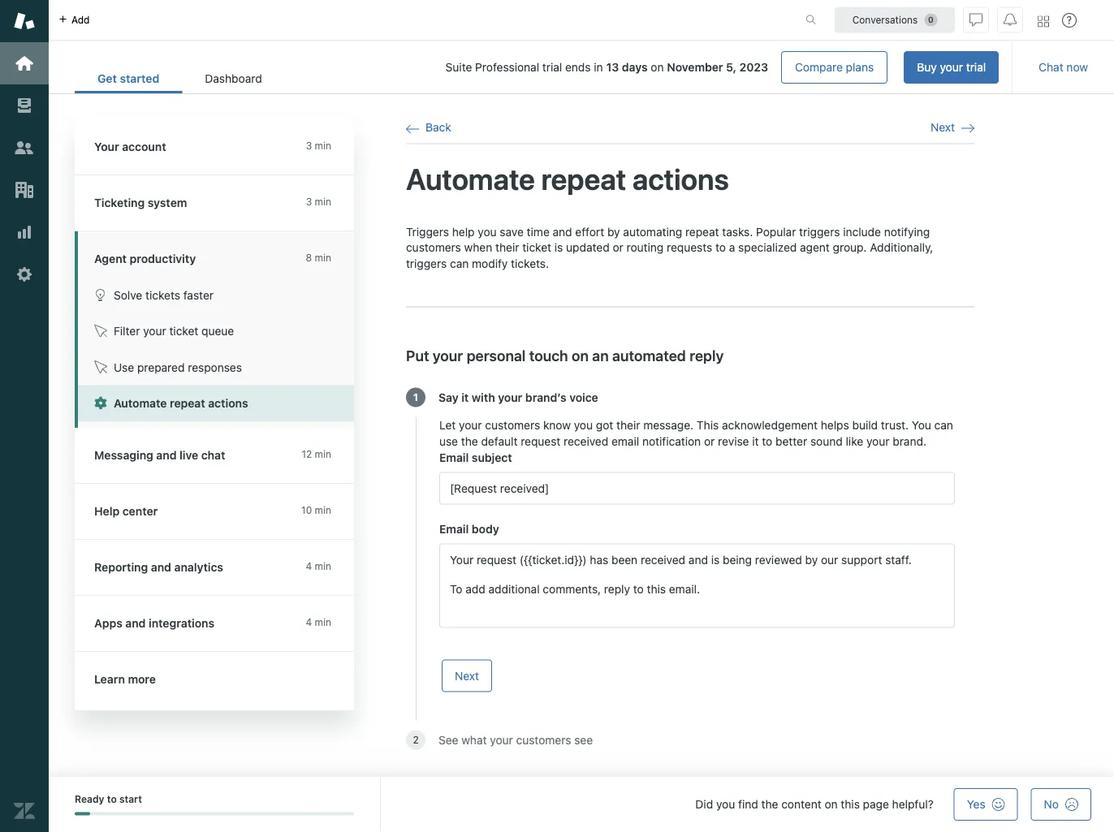 Task type: describe. For each thing, give the bounding box(es) containing it.
automate repeat actions button
[[78, 386, 354, 422]]

did
[[696, 798, 714, 812]]

no button
[[1032, 789, 1092, 822]]

customers image
[[14, 137, 35, 158]]

acknowledgement
[[722, 418, 818, 432]]

like
[[846, 435, 864, 448]]

tab list containing get started
[[75, 63, 285, 93]]

messaging and live chat
[[94, 449, 225, 462]]

Email body text field
[[440, 544, 956, 628]]

3 min for your account
[[306, 140, 332, 152]]

agent productivity heading
[[75, 232, 354, 277]]

requests
[[667, 241, 713, 254]]

triggers
[[406, 225, 449, 239]]

yes button
[[955, 789, 1019, 822]]

get started
[[98, 72, 160, 85]]

apps
[[94, 617, 123, 631]]

Email body field
[[440, 472, 956, 505]]

3 for system
[[306, 196, 312, 208]]

get started image
[[14, 53, 35, 74]]

next inside put your personal touch on an automated reply region
[[455, 669, 479, 683]]

use
[[440, 435, 458, 448]]

prepared
[[137, 361, 185, 374]]

ends
[[566, 61, 591, 74]]

live
[[180, 449, 198, 462]]

notifying
[[885, 225, 931, 239]]

email for email body
[[440, 522, 469, 536]]

effort
[[576, 225, 605, 239]]

body
[[472, 522, 500, 536]]

2 vertical spatial to
[[107, 794, 117, 806]]

chat now
[[1040, 61, 1089, 74]]

with
[[472, 391, 495, 404]]

2 vertical spatial customers
[[517, 734, 572, 747]]

popular
[[757, 225, 797, 239]]

2
[[413, 735, 419, 746]]

it inside 'let your customers know you got their message. this acknowledgement helps build trust. you can use the default request received email notification or revise it to better sound like your brand.'
[[753, 435, 759, 448]]

this
[[841, 798, 861, 812]]

message.
[[644, 418, 694, 432]]

plans
[[846, 61, 875, 74]]

reporting image
[[14, 222, 35, 243]]

ready to start
[[75, 794, 142, 806]]

trial for professional
[[543, 61, 563, 74]]

your right the what
[[490, 734, 513, 747]]

their inside 'let your customers know you got their message. this acknowledgement helps build trust. you can use the default request received email notification or revise it to better sound like your brand.'
[[617, 418, 641, 432]]

suite
[[446, 61, 472, 74]]

buy
[[918, 61, 938, 74]]

or inside 'let your customers know you got their message. this acknowledgement helps build trust. you can use the default request received email notification or revise it to better sound like your brand.'
[[705, 435, 715, 448]]

brand's
[[526, 391, 567, 404]]

reporting
[[94, 561, 148, 575]]

put
[[406, 347, 429, 365]]

ticketing
[[94, 196, 145, 210]]

default
[[481, 435, 518, 448]]

add
[[72, 14, 90, 26]]

3 min for ticketing system
[[306, 196, 332, 208]]

views image
[[14, 95, 35, 116]]

buy your trial
[[918, 61, 987, 74]]

professional
[[476, 61, 540, 74]]

ticket inside button
[[169, 325, 199, 338]]

better
[[776, 435, 808, 448]]

4 min for integrations
[[306, 617, 332, 629]]

you inside 'let your customers know you got their message. this acknowledgement helps build trust. you can use the default request received email notification or revise it to better sound like your brand.'
[[574, 418, 593, 432]]

system
[[148, 196, 187, 210]]

days
[[622, 61, 648, 74]]

request
[[521, 435, 561, 448]]

repeat inside "triggers help you save time and effort by automating repeat tasks. popular triggers include notifying customers when their ticket is updated or routing requests to a specialized agent group. additionally, triggers can modify tickets."
[[686, 225, 720, 239]]

conversations button
[[835, 7, 956, 33]]

customers inside "triggers help you save time and effort by automating repeat tasks. popular triggers include notifying customers when their ticket is updated or routing requests to a specialized agent group. additionally, triggers can modify tickets."
[[406, 241, 461, 254]]

queue
[[202, 325, 234, 338]]

received
[[564, 435, 609, 448]]

help
[[452, 225, 475, 239]]

progress bar image
[[75, 813, 90, 816]]

0 vertical spatial triggers
[[800, 225, 841, 239]]

zendesk image
[[14, 801, 35, 822]]

voice
[[570, 391, 599, 404]]

faster
[[183, 288, 214, 302]]

organizations image
[[14, 180, 35, 201]]

sound
[[811, 435, 843, 448]]

help center
[[94, 505, 158, 518]]

min for reporting and analytics
[[315, 561, 332, 573]]

yes
[[968, 798, 986, 812]]

use
[[114, 361, 134, 374]]

to inside "triggers help you save time and effort by automating repeat tasks. popular triggers include notifying customers when their ticket is updated or routing requests to a specialized agent group. additionally, triggers can modify tickets."
[[716, 241, 727, 254]]

know
[[544, 418, 571, 432]]

agent
[[801, 241, 830, 254]]

you inside "triggers help you save time and effort by automating repeat tasks. popular triggers include notifying customers when their ticket is updated or routing requests to a specialized agent group. additionally, triggers can modify tickets."
[[478, 225, 497, 239]]

group.
[[833, 241, 867, 254]]

back button
[[406, 120, 452, 135]]

additionally,
[[871, 241, 934, 254]]

your right with
[[498, 391, 523, 404]]

1 horizontal spatial next button
[[931, 120, 975, 135]]

8 min
[[306, 252, 332, 264]]

automated
[[613, 347, 687, 365]]

see what your customers see
[[439, 734, 593, 747]]

dashboard tab
[[182, 63, 285, 93]]

is
[[555, 241, 563, 254]]

email body
[[440, 522, 500, 536]]

progress-bar progress bar
[[75, 813, 354, 816]]

start
[[119, 794, 142, 806]]

responses
[[188, 361, 242, 374]]

section containing compare plans
[[298, 51, 1000, 84]]

see
[[575, 734, 593, 747]]

min for help center
[[315, 505, 332, 516]]

content
[[782, 798, 822, 812]]

integrations
[[149, 617, 215, 631]]

agent productivity
[[94, 252, 196, 266]]

see
[[439, 734, 459, 747]]

1
[[414, 392, 418, 403]]

automate inside button
[[114, 397, 167, 410]]

on inside region
[[572, 347, 589, 365]]

customers inside 'let your customers know you got their message. this acknowledgement helps build trust. you can use the default request received email notification or revise it to better sound like your brand.'
[[485, 418, 541, 432]]

page
[[864, 798, 890, 812]]

1 vertical spatial triggers
[[406, 257, 447, 270]]

personal
[[467, 347, 526, 365]]

find
[[739, 798, 759, 812]]

and for apps and integrations
[[125, 617, 146, 631]]



Task type: vqa. For each thing, say whether or not it's contained in the screenshot.
'save'
yes



Task type: locate. For each thing, give the bounding box(es) containing it.
0 vertical spatial email
[[440, 451, 469, 464]]

1 horizontal spatial automate
[[406, 162, 535, 196]]

1 vertical spatial to
[[763, 435, 773, 448]]

0 vertical spatial the
[[461, 435, 478, 448]]

you
[[478, 225, 497, 239], [574, 418, 593, 432], [717, 798, 736, 812]]

and left analytics
[[151, 561, 171, 575]]

suite professional trial ends in 13 days on november 5, 2023
[[446, 61, 769, 74]]

reply
[[690, 347, 724, 365]]

your
[[941, 61, 964, 74], [143, 325, 166, 338], [433, 347, 463, 365], [498, 391, 523, 404], [459, 418, 482, 432], [867, 435, 890, 448], [490, 734, 513, 747]]

1 vertical spatial next
[[455, 669, 479, 683]]

1 vertical spatial email
[[440, 522, 469, 536]]

3 min from the top
[[315, 252, 332, 264]]

1 vertical spatial you
[[574, 418, 593, 432]]

in
[[594, 61, 604, 74]]

on left this
[[825, 798, 838, 812]]

0 horizontal spatial actions
[[208, 397, 248, 410]]

0 horizontal spatial next button
[[442, 660, 492, 693]]

0 horizontal spatial you
[[478, 225, 497, 239]]

0 horizontal spatial automate repeat actions
[[114, 397, 248, 410]]

customers down triggers
[[406, 241, 461, 254]]

get
[[98, 72, 117, 85]]

email
[[612, 435, 640, 448]]

2 trial from the left
[[543, 61, 563, 74]]

tab list
[[75, 63, 285, 93]]

you up received
[[574, 418, 593, 432]]

the right the find
[[762, 798, 779, 812]]

brand.
[[893, 435, 927, 448]]

1 horizontal spatial or
[[705, 435, 715, 448]]

0 vertical spatial ticket
[[523, 241, 552, 254]]

next button inside put your personal touch on an automated reply region
[[442, 660, 492, 693]]

now
[[1067, 61, 1089, 74]]

footer containing did you find the content on this page helpful?
[[49, 778, 1115, 833]]

2 vertical spatial you
[[717, 798, 736, 812]]

the up email subject
[[461, 435, 478, 448]]

1 horizontal spatial to
[[716, 241, 727, 254]]

next button up the what
[[442, 660, 492, 693]]

min for ticketing system
[[315, 196, 332, 208]]

10 min
[[302, 505, 332, 516]]

your right the buy
[[941, 61, 964, 74]]

automate up help
[[406, 162, 535, 196]]

notification
[[643, 435, 701, 448]]

you
[[912, 418, 932, 432]]

1 3 from the top
[[306, 140, 312, 152]]

1 vertical spatial 4
[[306, 617, 312, 629]]

center
[[123, 505, 158, 518]]

on right days
[[651, 61, 664, 74]]

or inside "triggers help you save time and effort by automating repeat tasks. popular triggers include notifying customers when their ticket is updated or routing requests to a specialized agent group. additionally, triggers can modify tickets."
[[613, 241, 624, 254]]

your right put on the top left
[[433, 347, 463, 365]]

0 vertical spatial to
[[716, 241, 727, 254]]

0 horizontal spatial their
[[496, 241, 520, 254]]

you up when
[[478, 225, 497, 239]]

automate inside content-title region
[[406, 162, 535, 196]]

on left an
[[572, 347, 589, 365]]

1 horizontal spatial their
[[617, 418, 641, 432]]

section
[[298, 51, 1000, 84]]

1 horizontal spatial you
[[574, 418, 593, 432]]

can down when
[[450, 257, 469, 270]]

trust.
[[882, 418, 909, 432]]

4 min from the top
[[315, 449, 332, 460]]

compare
[[796, 61, 843, 74]]

or down by
[[613, 241, 624, 254]]

tasks.
[[723, 225, 754, 239]]

1 vertical spatial repeat
[[686, 225, 720, 239]]

1 horizontal spatial ticket
[[523, 241, 552, 254]]

messaging
[[94, 449, 153, 462]]

min for your account
[[315, 140, 332, 152]]

to down acknowledgement
[[763, 435, 773, 448]]

ready
[[75, 794, 104, 806]]

you right did
[[717, 798, 736, 812]]

and for reporting and analytics
[[151, 561, 171, 575]]

1 vertical spatial ticket
[[169, 325, 199, 338]]

can inside 'let your customers know you got their message. this acknowledgement helps build trust. you can use the default request received email notification or revise it to better sound like your brand.'
[[935, 418, 954, 432]]

1 vertical spatial the
[[762, 798, 779, 812]]

repeat down use prepared responses on the top left of the page
[[170, 397, 205, 410]]

and left live
[[156, 449, 177, 462]]

automate repeat actions inside content-title region
[[406, 162, 730, 196]]

a
[[730, 241, 736, 254]]

account
[[122, 140, 166, 154]]

1 4 min from the top
[[306, 561, 332, 573]]

0 vertical spatial automate
[[406, 162, 535, 196]]

5 min from the top
[[315, 505, 332, 516]]

1 vertical spatial customers
[[485, 418, 541, 432]]

chat
[[1040, 61, 1064, 74]]

actions inside automate repeat actions button
[[208, 397, 248, 410]]

0 horizontal spatial can
[[450, 257, 469, 270]]

help
[[94, 505, 120, 518]]

triggers
[[800, 225, 841, 239], [406, 257, 447, 270]]

actions down use prepared responses button
[[208, 397, 248, 410]]

and for messaging and live chat
[[156, 449, 177, 462]]

8
[[306, 252, 312, 264]]

1 vertical spatial on
[[572, 347, 589, 365]]

2 min from the top
[[315, 196, 332, 208]]

get help image
[[1063, 13, 1078, 28]]

1 horizontal spatial next
[[931, 121, 956, 134]]

2 3 from the top
[[306, 196, 312, 208]]

to left 'a'
[[716, 241, 727, 254]]

to inside 'let your customers know you got their message. this acknowledgement helps build trust. you can use the default request received email notification or revise it to better sound like your brand.'
[[763, 435, 773, 448]]

analytics
[[174, 561, 223, 575]]

updated
[[566, 241, 610, 254]]

0 horizontal spatial automate
[[114, 397, 167, 410]]

ticketing system
[[94, 196, 187, 210]]

triggers down triggers
[[406, 257, 447, 270]]

1 min from the top
[[315, 140, 332, 152]]

automate repeat actions up effort
[[406, 162, 730, 196]]

1 vertical spatial 3
[[306, 196, 312, 208]]

0 horizontal spatial it
[[462, 391, 469, 404]]

their inside "triggers help you save time and effort by automating repeat tasks. popular triggers include notifying customers when their ticket is updated or routing requests to a specialized agent group. additionally, triggers can modify tickets."
[[496, 241, 520, 254]]

7 min from the top
[[315, 617, 332, 629]]

1 horizontal spatial repeat
[[542, 162, 627, 196]]

min for agent productivity
[[315, 252, 332, 264]]

0 horizontal spatial trial
[[543, 61, 563, 74]]

1 3 min from the top
[[306, 140, 332, 152]]

learn more button
[[75, 653, 351, 708]]

subject
[[472, 451, 513, 464]]

1 4 from the top
[[306, 561, 312, 573]]

what
[[462, 734, 487, 747]]

0 horizontal spatial repeat
[[170, 397, 205, 410]]

0 horizontal spatial to
[[107, 794, 117, 806]]

repeat inside content-title region
[[542, 162, 627, 196]]

automating
[[624, 225, 683, 239]]

can inside "triggers help you save time and effort by automating repeat tasks. popular triggers include notifying customers when their ticket is updated or routing requests to a specialized agent group. additionally, triggers can modify tickets."
[[450, 257, 469, 270]]

the
[[461, 435, 478, 448], [762, 798, 779, 812]]

let
[[440, 418, 456, 432]]

did you find the content on this page helpful?
[[696, 798, 934, 812]]

13
[[607, 61, 619, 74]]

button displays agent's chat status as invisible. image
[[970, 13, 983, 26]]

customers up default
[[485, 418, 541, 432]]

0 vertical spatial next button
[[931, 120, 975, 135]]

notifications image
[[1004, 13, 1017, 26]]

your right the filter
[[143, 325, 166, 338]]

repeat up requests
[[686, 225, 720, 239]]

1 vertical spatial it
[[753, 435, 759, 448]]

0 horizontal spatial or
[[613, 241, 624, 254]]

triggers help you save time and effort by automating repeat tasks. popular triggers include notifying customers when their ticket is updated or routing requests to a specialized agent group. additionally, triggers can modify tickets.
[[406, 225, 934, 270]]

filter
[[114, 325, 140, 338]]

0 vertical spatial next
[[931, 121, 956, 134]]

automate down use
[[114, 397, 167, 410]]

put your personal touch on an automated reply
[[406, 347, 724, 365]]

email down use
[[440, 451, 469, 464]]

more
[[128, 673, 156, 687]]

2 4 from the top
[[306, 617, 312, 629]]

2 3 min from the top
[[306, 196, 332, 208]]

ticket down the time
[[523, 241, 552, 254]]

footer
[[49, 778, 1115, 833]]

main element
[[0, 0, 49, 833]]

add button
[[49, 0, 100, 40]]

0 horizontal spatial the
[[461, 435, 478, 448]]

revise
[[718, 435, 750, 448]]

customers left see
[[517, 734, 572, 747]]

productivity
[[130, 252, 196, 266]]

2 horizontal spatial repeat
[[686, 225, 720, 239]]

4 min
[[306, 561, 332, 573], [306, 617, 332, 629]]

1 horizontal spatial can
[[935, 418, 954, 432]]

ticket
[[523, 241, 552, 254], [169, 325, 199, 338]]

1 horizontal spatial actions
[[633, 162, 730, 196]]

your right let
[[459, 418, 482, 432]]

0 vertical spatial can
[[450, 257, 469, 270]]

4 for apps and integrations
[[306, 617, 312, 629]]

it down acknowledgement
[[753, 435, 759, 448]]

it right say
[[462, 391, 469, 404]]

0 vertical spatial on
[[651, 61, 664, 74]]

and up is
[[553, 225, 573, 239]]

1 vertical spatial automate repeat actions
[[114, 397, 248, 410]]

1 vertical spatial or
[[705, 435, 715, 448]]

min for messaging and live chat
[[315, 449, 332, 460]]

november
[[667, 61, 724, 74]]

say
[[439, 391, 459, 404]]

0 horizontal spatial on
[[572, 347, 589, 365]]

let your customers know you got their message. this acknowledgement helps build trust. you can use the default request received email notification or revise it to better sound like your brand.
[[440, 418, 954, 448]]

2 horizontal spatial to
[[763, 435, 773, 448]]

and right the apps at the left bottom
[[125, 617, 146, 631]]

build
[[853, 418, 879, 432]]

next up the what
[[455, 669, 479, 683]]

trial
[[967, 61, 987, 74], [543, 61, 563, 74]]

0 vertical spatial automate repeat actions
[[406, 162, 730, 196]]

or down the this at the right bottom of page
[[705, 435, 715, 448]]

1 vertical spatial actions
[[208, 397, 248, 410]]

0 vertical spatial 4
[[306, 561, 312, 573]]

ticket inside "triggers help you save time and effort by automating repeat tasks. popular triggers include notifying customers when their ticket is updated or routing requests to a specialized agent group. additionally, triggers can modify tickets."
[[523, 241, 552, 254]]

got
[[596, 418, 614, 432]]

0 vertical spatial actions
[[633, 162, 730, 196]]

2 vertical spatial repeat
[[170, 397, 205, 410]]

1 email from the top
[[440, 451, 469, 464]]

12
[[302, 449, 312, 460]]

content-title region
[[406, 160, 975, 198]]

email subject
[[440, 451, 513, 464]]

0 vertical spatial their
[[496, 241, 520, 254]]

repeat inside button
[[170, 397, 205, 410]]

apps and integrations
[[94, 617, 215, 631]]

4 for reporting and analytics
[[306, 561, 312, 573]]

trial left ends
[[543, 61, 563, 74]]

zendesk support image
[[14, 11, 35, 32]]

helpful?
[[893, 798, 934, 812]]

your down the build
[[867, 435, 890, 448]]

0 vertical spatial customers
[[406, 241, 461, 254]]

0 vertical spatial or
[[613, 241, 624, 254]]

0 vertical spatial 4 min
[[306, 561, 332, 573]]

learn
[[94, 673, 125, 687]]

min for apps and integrations
[[315, 617, 332, 629]]

2 4 min from the top
[[306, 617, 332, 629]]

email for email subject
[[440, 451, 469, 464]]

zendesk products image
[[1039, 16, 1050, 27]]

trial down button displays agent's chat status as invisible. image
[[967, 61, 987, 74]]

next down the buy your trial button
[[931, 121, 956, 134]]

4 min for analytics
[[306, 561, 332, 573]]

trial for your
[[967, 61, 987, 74]]

1 horizontal spatial automate repeat actions
[[406, 162, 730, 196]]

1 vertical spatial can
[[935, 418, 954, 432]]

0 vertical spatial you
[[478, 225, 497, 239]]

can
[[450, 257, 469, 270], [935, 418, 954, 432]]

on
[[651, 61, 664, 74], [572, 347, 589, 365], [825, 798, 838, 812]]

filter your ticket queue
[[114, 325, 234, 338]]

2 email from the top
[[440, 522, 469, 536]]

next button
[[931, 120, 975, 135], [442, 660, 492, 693]]

modify
[[472, 257, 508, 270]]

1 vertical spatial 3 min
[[306, 196, 332, 208]]

triggers up agent
[[800, 225, 841, 239]]

can right you
[[935, 418, 954, 432]]

November 5, 2023 text field
[[667, 61, 769, 74]]

admin image
[[14, 264, 35, 285]]

6 min from the top
[[315, 561, 332, 573]]

1 horizontal spatial the
[[762, 798, 779, 812]]

1 vertical spatial 4 min
[[306, 617, 332, 629]]

helps
[[821, 418, 850, 432]]

your account
[[94, 140, 166, 154]]

ticket left queue
[[169, 325, 199, 338]]

2 horizontal spatial on
[[825, 798, 838, 812]]

no
[[1045, 798, 1060, 812]]

put your personal touch on an automated reply region
[[406, 224, 975, 789]]

tickets
[[146, 288, 180, 302]]

1 horizontal spatial on
[[651, 61, 664, 74]]

1 vertical spatial their
[[617, 418, 641, 432]]

compare plans button
[[782, 51, 888, 84]]

actions inside content-title region
[[633, 162, 730, 196]]

0 vertical spatial it
[[462, 391, 469, 404]]

to left start
[[107, 794, 117, 806]]

0 vertical spatial 3
[[306, 140, 312, 152]]

chat now button
[[1027, 51, 1102, 84]]

trial inside button
[[967, 61, 987, 74]]

0 horizontal spatial triggers
[[406, 257, 447, 270]]

2 vertical spatial on
[[825, 798, 838, 812]]

0 horizontal spatial next
[[455, 669, 479, 683]]

3 for account
[[306, 140, 312, 152]]

1 horizontal spatial triggers
[[800, 225, 841, 239]]

email left the body
[[440, 522, 469, 536]]

or
[[613, 241, 624, 254], [705, 435, 715, 448]]

5,
[[727, 61, 737, 74]]

routing
[[627, 241, 664, 254]]

their down save at the top
[[496, 241, 520, 254]]

1 horizontal spatial trial
[[967, 61, 987, 74]]

and inside "triggers help you save time and effort by automating repeat tasks. popular triggers include notifying customers when their ticket is updated or routing requests to a specialized agent group. additionally, triggers can modify tickets."
[[553, 225, 573, 239]]

0 vertical spatial repeat
[[542, 162, 627, 196]]

1 trial from the left
[[967, 61, 987, 74]]

0 vertical spatial 3 min
[[306, 140, 332, 152]]

0 horizontal spatial ticket
[[169, 325, 199, 338]]

1 vertical spatial next button
[[442, 660, 492, 693]]

3
[[306, 140, 312, 152], [306, 196, 312, 208]]

the inside 'let your customers know you got their message. this acknowledgement helps build trust. you can use the default request received email notification or revise it to better sound like your brand.'
[[461, 435, 478, 448]]

solve
[[114, 288, 142, 302]]

solve tickets faster
[[114, 288, 214, 302]]

their
[[496, 241, 520, 254], [617, 418, 641, 432]]

automate repeat actions down use prepared responses on the top left of the page
[[114, 397, 248, 410]]

their up email
[[617, 418, 641, 432]]

an
[[593, 347, 609, 365]]

next
[[931, 121, 956, 134], [455, 669, 479, 683]]

min inside agent productivity heading
[[315, 252, 332, 264]]

2 horizontal spatial you
[[717, 798, 736, 812]]

automate repeat actions inside button
[[114, 397, 248, 410]]

next button down the buy your trial button
[[931, 120, 975, 135]]

actions up automating
[[633, 162, 730, 196]]

1 vertical spatial automate
[[114, 397, 167, 410]]

use prepared responses
[[114, 361, 242, 374]]

1 horizontal spatial it
[[753, 435, 759, 448]]

repeat up effort
[[542, 162, 627, 196]]



